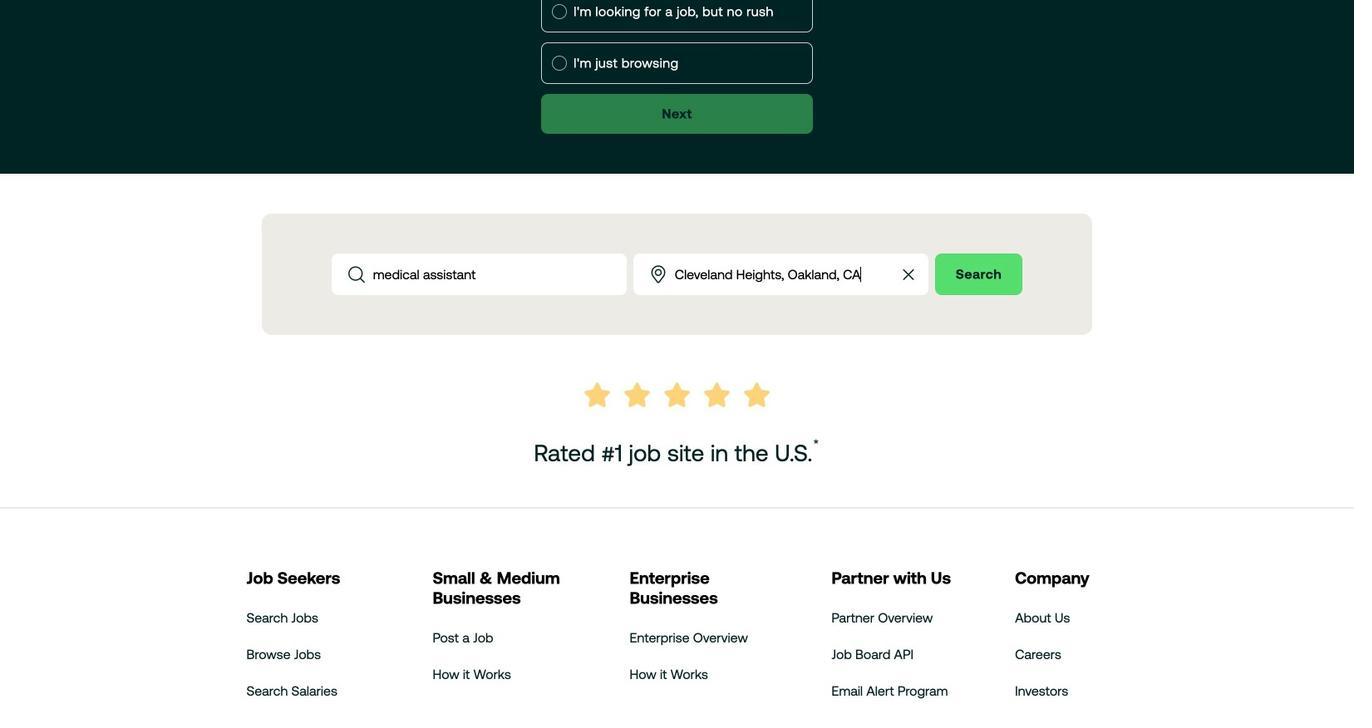 Task type: describe. For each thing, give the bounding box(es) containing it.
Search location or remote text field
[[675, 254, 882, 294]]



Task type: locate. For each thing, give the bounding box(es) containing it.
Search job title or keyword text field
[[373, 254, 627, 294]]

none field search job title or keyword
[[332, 254, 627, 295]]

None radio
[[552, 56, 567, 71]]

None field
[[332, 254, 627, 295], [633, 254, 929, 295], [633, 254, 929, 295]]

clear image
[[899, 264, 919, 284]]

None radio
[[552, 4, 567, 19]]



Task type: vqa. For each thing, say whether or not it's contained in the screenshot.
Search job title or keyword "text box"
yes



